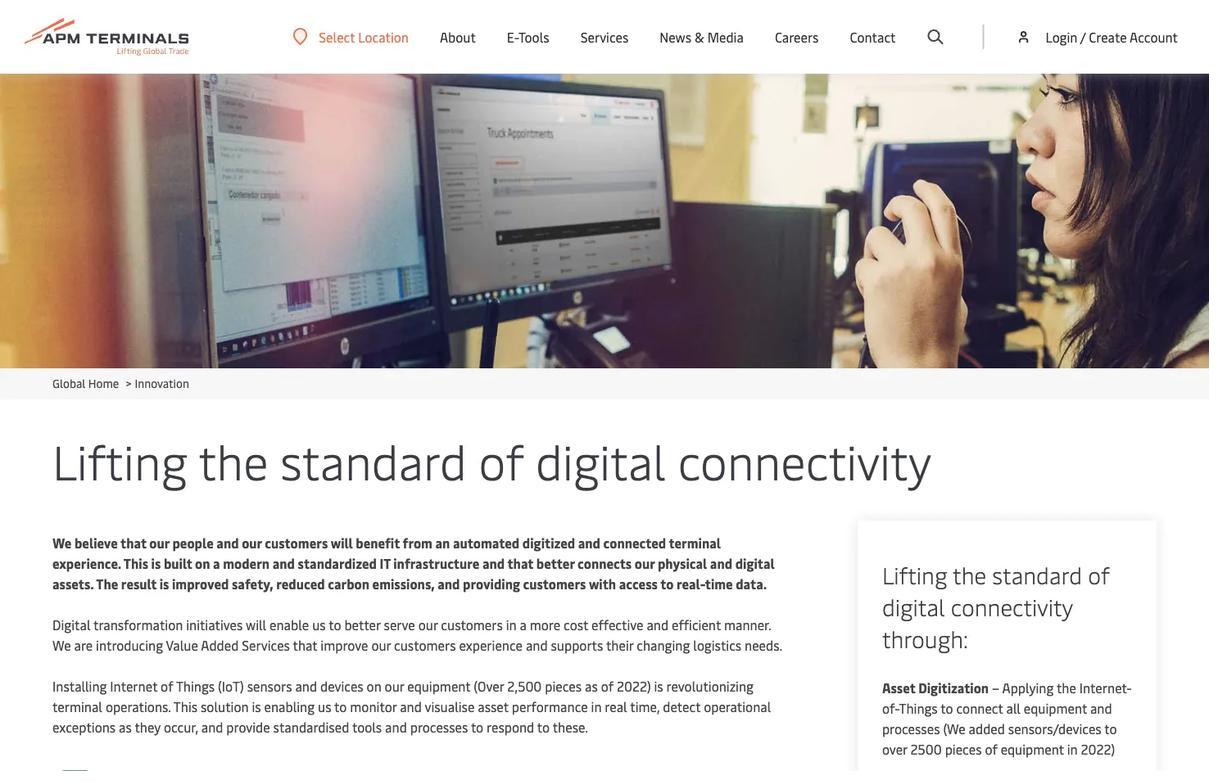 Task type: locate. For each thing, give the bounding box(es) containing it.
as down supports
[[585, 678, 598, 695]]

1 vertical spatial a
[[520, 616, 527, 634]]

lifting inside lifting the standard of digital connectivity through:
[[882, 559, 947, 590]]

0 horizontal spatial pieces
[[545, 678, 582, 695]]

0 horizontal spatial connectivity
[[678, 428, 931, 492]]

0 horizontal spatial better
[[344, 616, 381, 634]]

1 horizontal spatial a
[[520, 616, 527, 634]]

2 vertical spatial in
[[1067, 741, 1078, 759]]

1 horizontal spatial 2022)
[[1081, 741, 1115, 759]]

and right "tools"
[[385, 719, 407, 736]]

this
[[124, 555, 148, 573], [174, 698, 198, 716]]

this inside the installing internet of things (iot) sensors and devices on our equipment (over 2,500 pieces as of 2022) is revolutionizing terminal operations. this solution is enabling us to monitor and visualise asset performance in real time, detect operational exceptions as they occur, and provide standardised tools and processes to respond to these.
[[174, 698, 198, 716]]

is up the time, at the bottom right of the page
[[654, 678, 663, 695]]

global home link
[[52, 376, 119, 391]]

our up built
[[149, 534, 169, 552]]

0 vertical spatial we
[[52, 534, 72, 552]]

0 vertical spatial connectivity
[[678, 428, 931, 492]]

login / create account link
[[1015, 0, 1178, 74]]

– applying the internet- of-things to connect all equipment and processes (we added sensors/devices to over 2500 pieces of equipment in 2022)
[[882, 679, 1132, 759]]

lifting the standard of digital connectivity
[[52, 428, 931, 492]]

services down enable
[[242, 637, 290, 654]]

pieces inside the installing internet of things (iot) sensors and devices on our equipment (over 2,500 pieces as of 2022) is revolutionizing terminal operations. this solution is enabling us to monitor and visualise asset performance in real time, detect operational exceptions as they occur, and provide standardised tools and processes to respond to these.
[[545, 678, 582, 695]]

1 horizontal spatial as
[[585, 678, 598, 695]]

select
[[319, 28, 355, 45]]

1 horizontal spatial better
[[536, 555, 575, 573]]

careers button
[[775, 0, 819, 74]]

0 horizontal spatial this
[[124, 555, 148, 573]]

services
[[580, 28, 629, 46], [242, 637, 290, 654]]

pieces down (we
[[945, 741, 982, 759]]

this up result
[[124, 555, 148, 573]]

devices
[[320, 678, 363, 695]]

e-tools button
[[507, 0, 549, 74]]

terminal inside we believe that our people and our customers will benefit from an automated digitized and connected terminal experience. this is built on a modern and standardized it infrastructure and that better connects our physical and digital assets. the result is improved safety, reduced carbon emissions, and providing customers with access to real-time data.
[[669, 534, 721, 552]]

with
[[589, 575, 616, 593]]

services right 'tools'
[[580, 28, 629, 46]]

1 horizontal spatial the
[[953, 559, 986, 590]]

and down the more in the bottom left of the page
[[526, 637, 548, 654]]

0 vertical spatial standard
[[280, 428, 467, 492]]

0 vertical spatial on
[[195, 555, 210, 573]]

and up modern
[[217, 534, 239, 552]]

serve
[[384, 616, 415, 634]]

to
[[660, 575, 674, 593], [329, 616, 341, 634], [334, 698, 347, 716], [941, 700, 953, 718], [471, 719, 483, 736], [537, 719, 550, 736], [1104, 720, 1117, 738]]

1 horizontal spatial services
[[580, 28, 629, 46]]

customers down serve
[[394, 637, 456, 654]]

1 vertical spatial lifting
[[882, 559, 947, 590]]

0 horizontal spatial processes
[[410, 719, 468, 736]]

is down built
[[159, 575, 169, 593]]

customers down digitized at the left of the page
[[523, 575, 586, 593]]

0 horizontal spatial 2022)
[[617, 678, 651, 695]]

and up the enabling
[[295, 678, 317, 695]]

(over
[[474, 678, 504, 695]]

will
[[331, 534, 353, 552], [246, 616, 266, 634]]

this up occur,
[[174, 698, 198, 716]]

0 horizontal spatial things
[[176, 678, 215, 695]]

standard for lifting the standard of digital connectivity through:
[[992, 559, 1082, 590]]

1 vertical spatial connectivity
[[951, 591, 1073, 622]]

0 vertical spatial terminal
[[669, 534, 721, 552]]

0 vertical spatial us
[[312, 616, 326, 634]]

terminal up physical
[[669, 534, 721, 552]]

is up provide
[[252, 698, 261, 716]]

2 we from the top
[[52, 637, 71, 654]]

better up improve
[[344, 616, 381, 634]]

we inside we believe that our people and our customers will benefit from an automated digitized and connected terminal experience. this is built on a modern and standardized it infrastructure and that better connects our physical and digital assets. the result is improved safety, reduced carbon emissions, and providing customers with access to real-time data.
[[52, 534, 72, 552]]

0 vertical spatial things
[[176, 678, 215, 695]]

things left (iot)
[[176, 678, 215, 695]]

as left they
[[119, 719, 132, 736]]

1 vertical spatial pieces
[[945, 741, 982, 759]]

in
[[506, 616, 517, 634], [591, 698, 602, 716], [1067, 741, 1078, 759]]

to down the internet-
[[1104, 720, 1117, 738]]

applying
[[1002, 679, 1054, 697]]

a inside digital transformation initiatives will enable us to better serve our customers in a more cost effective and efficient manner. we are introducing value added services that improve our customers experience and supports their changing logistics needs.
[[520, 616, 527, 634]]

and down the internet-
[[1090, 700, 1112, 718]]

to left real-
[[660, 575, 674, 593]]

a left the more in the bottom left of the page
[[520, 616, 527, 634]]

equipment inside the installing internet of things (iot) sensors and devices on our equipment (over 2,500 pieces as of 2022) is revolutionizing terminal operations. this solution is enabling us to monitor and visualise asset performance in real time, detect operational exceptions as they occur, and provide standardised tools and processes to respond to these.
[[407, 678, 471, 695]]

0 vertical spatial digital
[[536, 428, 666, 492]]

0 horizontal spatial lifting
[[52, 428, 187, 492]]

our up modern
[[242, 534, 262, 552]]

1 horizontal spatial in
[[591, 698, 602, 716]]

lifting down global home > innovation
[[52, 428, 187, 492]]

0 vertical spatial in
[[506, 616, 517, 634]]

about button
[[440, 0, 476, 74]]

0 horizontal spatial terminal
[[52, 698, 102, 716]]

1 vertical spatial terminal
[[52, 698, 102, 716]]

&
[[695, 28, 704, 46]]

0 vertical spatial services
[[580, 28, 629, 46]]

0 vertical spatial this
[[124, 555, 148, 573]]

to up improve
[[329, 616, 341, 634]]

to down devices at the left of the page
[[334, 698, 347, 716]]

we inside digital transformation initiatives will enable us to better serve our customers in a more cost effective and efficient manner. we are introducing value added services that improve our customers experience and supports their changing logistics needs.
[[52, 637, 71, 654]]

initiatives
[[186, 616, 243, 634]]

1 horizontal spatial processes
[[882, 720, 940, 738]]

experience.
[[52, 555, 121, 573]]

this inside we believe that our people and our customers will benefit from an automated digitized and connected terminal experience. this is built on a modern and standardized it infrastructure and that better connects our physical and digital assets. the result is improved safety, reduced carbon emissions, and providing customers with access to real-time data.
[[124, 555, 148, 573]]

2 vertical spatial digital
[[882, 591, 945, 622]]

a up "improved"
[[213, 555, 220, 573]]

and down infrastructure
[[438, 575, 460, 593]]

0 horizontal spatial services
[[242, 637, 290, 654]]

media
[[707, 28, 744, 46]]

on up "improved"
[[195, 555, 210, 573]]

terminal down installing
[[52, 698, 102, 716]]

1 horizontal spatial that
[[293, 637, 317, 654]]

digitized
[[522, 534, 575, 552]]

login / create account
[[1046, 28, 1178, 45]]

tools
[[352, 719, 382, 736]]

2022) down the sensors/devices
[[1081, 741, 1115, 759]]

1 vertical spatial things
[[899, 700, 938, 718]]

the inside lifting the standard of digital connectivity through:
[[953, 559, 986, 590]]

our down serve
[[371, 637, 391, 654]]

value
[[166, 637, 198, 654]]

logistics
[[693, 637, 741, 654]]

providing
[[463, 575, 520, 593]]

us up standardised
[[318, 698, 331, 716]]

1 vertical spatial on
[[367, 678, 381, 695]]

us right enable
[[312, 616, 326, 634]]

0 vertical spatial a
[[213, 555, 220, 573]]

will left enable
[[246, 616, 266, 634]]

we up experience.
[[52, 534, 72, 552]]

and up changing
[[647, 616, 669, 634]]

digital
[[52, 616, 91, 634]]

the for lifting the standard of digital connectivity
[[199, 428, 268, 492]]

1 vertical spatial services
[[242, 637, 290, 654]]

and right monitor
[[400, 698, 422, 716]]

1 vertical spatial as
[[119, 719, 132, 736]]

digital inside we believe that our people and our customers will benefit from an automated digitized and connected terminal experience. this is built on a modern and standardized it infrastructure and that better connects our physical and digital assets. the result is improved safety, reduced carbon emissions, and providing customers with access to real-time data.
[[735, 555, 775, 573]]

1 horizontal spatial connectivity
[[951, 591, 1073, 622]]

e-
[[507, 28, 519, 46]]

0 horizontal spatial as
[[119, 719, 132, 736]]

processes up 2500 on the bottom of the page
[[882, 720, 940, 738]]

our up access
[[635, 555, 655, 573]]

1 vertical spatial digital
[[735, 555, 775, 573]]

built
[[164, 555, 192, 573]]

needs.
[[745, 637, 782, 654]]

the
[[199, 428, 268, 492], [953, 559, 986, 590], [1057, 679, 1076, 697]]

emissions,
[[372, 575, 435, 593]]

manner.
[[724, 616, 771, 634]]

on up monitor
[[367, 678, 381, 695]]

equipment down the sensors/devices
[[1001, 741, 1064, 759]]

login
[[1046, 28, 1077, 45]]

us inside the installing internet of things (iot) sensors and devices on our equipment (over 2,500 pieces as of 2022) is revolutionizing terminal operations. this solution is enabling us to monitor and visualise asset performance in real time, detect operational exceptions as they occur, and provide standardised tools and processes to respond to these.
[[318, 698, 331, 716]]

0 horizontal spatial standard
[[280, 428, 467, 492]]

pieces
[[545, 678, 582, 695], [945, 741, 982, 759]]

0 horizontal spatial in
[[506, 616, 517, 634]]

1 vertical spatial the
[[953, 559, 986, 590]]

1 vertical spatial 2022)
[[1081, 741, 1115, 759]]

2 horizontal spatial the
[[1057, 679, 1076, 697]]

2 horizontal spatial that
[[507, 555, 533, 573]]

things inside the installing internet of things (iot) sensors and devices on our equipment (over 2,500 pieces as of 2022) is revolutionizing terminal operations. this solution is enabling us to monitor and visualise asset performance in real time, detect operational exceptions as they occur, and provide standardised tools and processes to respond to these.
[[176, 678, 215, 695]]

1 horizontal spatial will
[[331, 534, 353, 552]]

0 horizontal spatial a
[[213, 555, 220, 573]]

equipment up visualise
[[407, 678, 471, 695]]

contact
[[850, 28, 896, 46]]

0 vertical spatial pieces
[[545, 678, 582, 695]]

0 vertical spatial equipment
[[407, 678, 471, 695]]

news
[[660, 28, 691, 46]]

will up "standardized"
[[331, 534, 353, 552]]

2 horizontal spatial digital
[[882, 591, 945, 622]]

of inside – applying the internet- of-things to connect all equipment and processes (we added sensors/devices to over 2500 pieces of equipment in 2022)
[[985, 741, 997, 759]]

of
[[479, 428, 524, 492], [1088, 559, 1110, 590], [161, 678, 173, 695], [601, 678, 614, 695], [985, 741, 997, 759]]

pieces inside – applying the internet- of-things to connect all equipment and processes (we added sensors/devices to over 2500 pieces of equipment in 2022)
[[945, 741, 982, 759]]

asset digitization
[[882, 679, 989, 697]]

time,
[[630, 698, 660, 716]]

assets.
[[52, 575, 94, 593]]

processes down visualise
[[410, 719, 468, 736]]

customers
[[265, 534, 328, 552], [523, 575, 586, 593], [441, 616, 503, 634], [394, 637, 456, 654]]

physical
[[658, 555, 707, 573]]

and inside – applying the internet- of-things to connect all equipment and processes (we added sensors/devices to over 2500 pieces of equipment in 2022)
[[1090, 700, 1112, 718]]

tools
[[519, 28, 549, 46]]

our up monitor
[[385, 678, 404, 695]]

pieces up performance
[[545, 678, 582, 695]]

account
[[1130, 28, 1178, 45]]

standard inside lifting the standard of digital connectivity through:
[[992, 559, 1082, 590]]

in down the sensors/devices
[[1067, 741, 1078, 759]]

0 vertical spatial better
[[536, 555, 575, 573]]

in inside the installing internet of things (iot) sensors and devices on our equipment (over 2,500 pieces as of 2022) is revolutionizing terminal operations. this solution is enabling us to monitor and visualise asset performance in real time, detect operational exceptions as they occur, and provide standardised tools and processes to respond to these.
[[591, 698, 602, 716]]

internet-
[[1079, 679, 1132, 697]]

0 vertical spatial lifting
[[52, 428, 187, 492]]

1 horizontal spatial pieces
[[945, 741, 982, 759]]

0 horizontal spatial on
[[195, 555, 210, 573]]

0 vertical spatial as
[[585, 678, 598, 695]]

1 horizontal spatial lifting
[[882, 559, 947, 590]]

standard
[[280, 428, 467, 492], [992, 559, 1082, 590]]

1 vertical spatial we
[[52, 637, 71, 654]]

1 vertical spatial that
[[507, 555, 533, 573]]

in left real
[[591, 698, 602, 716]]

1 horizontal spatial this
[[174, 698, 198, 716]]

digital inside lifting the standard of digital connectivity through:
[[882, 591, 945, 622]]

equipment up the sensors/devices
[[1024, 700, 1087, 718]]

in up experience
[[506, 616, 517, 634]]

0 horizontal spatial digital
[[536, 428, 666, 492]]

real-
[[677, 575, 705, 593]]

0 vertical spatial 2022)
[[617, 678, 651, 695]]

terminal
[[669, 534, 721, 552], [52, 698, 102, 716]]

our right serve
[[418, 616, 438, 634]]

from
[[403, 534, 432, 552]]

1 horizontal spatial on
[[367, 678, 381, 695]]

create
[[1089, 28, 1127, 45]]

of inside lifting the standard of digital connectivity through:
[[1088, 559, 1110, 590]]

innovation
[[135, 376, 189, 391]]

0 horizontal spatial the
[[199, 428, 268, 492]]

0 vertical spatial that
[[120, 534, 146, 552]]

better
[[536, 555, 575, 573], [344, 616, 381, 634]]

2 horizontal spatial in
[[1067, 741, 1078, 759]]

2 vertical spatial equipment
[[1001, 741, 1064, 759]]

it
[[380, 555, 390, 573]]

1 horizontal spatial digital
[[735, 555, 775, 573]]

that down enable
[[293, 637, 317, 654]]

lifting for lifting the standard of digital connectivity through:
[[882, 559, 947, 590]]

1 horizontal spatial terminal
[[669, 534, 721, 552]]

1 horizontal spatial things
[[899, 700, 938, 718]]

that
[[120, 534, 146, 552], [507, 555, 533, 573], [293, 637, 317, 654]]

improve
[[321, 637, 368, 654]]

1 we from the top
[[52, 534, 72, 552]]

1 vertical spatial better
[[344, 616, 381, 634]]

0 vertical spatial the
[[199, 428, 268, 492]]

an
[[435, 534, 450, 552]]

lifting
[[52, 428, 187, 492], [882, 559, 947, 590]]

2022) up the time, at the bottom right of the page
[[617, 678, 651, 695]]

1 vertical spatial will
[[246, 616, 266, 634]]

lifting up through:
[[882, 559, 947, 590]]

we left are
[[52, 637, 71, 654]]

that right believe
[[120, 534, 146, 552]]

things down asset digitization
[[899, 700, 938, 718]]

visualise
[[425, 698, 475, 716]]

1 vertical spatial in
[[591, 698, 602, 716]]

equipment
[[407, 678, 471, 695], [1024, 700, 1087, 718], [1001, 741, 1064, 759]]

1 vertical spatial us
[[318, 698, 331, 716]]

connectivity inside lifting the standard of digital connectivity through:
[[951, 591, 1073, 622]]

1 horizontal spatial standard
[[992, 559, 1082, 590]]

1 vertical spatial standard
[[992, 559, 1082, 590]]

0 horizontal spatial will
[[246, 616, 266, 634]]

better down digitized at the left of the page
[[536, 555, 575, 573]]

connects
[[578, 555, 632, 573]]

that down digitized at the left of the page
[[507, 555, 533, 573]]

0 vertical spatial will
[[331, 534, 353, 552]]

enabling
[[264, 698, 315, 716]]

1 vertical spatial this
[[174, 698, 198, 716]]

connect
[[956, 700, 1003, 718]]

exceptions
[[52, 719, 116, 736]]

2 vertical spatial the
[[1057, 679, 1076, 697]]

and up reduced
[[273, 555, 295, 573]]

installing
[[52, 678, 107, 695]]

2 vertical spatial that
[[293, 637, 317, 654]]

on inside we believe that our people and our customers will benefit from an automated digitized and connected terminal experience. this is built on a modern and standardized it infrastructure and that better connects our physical and digital assets. the result is improved safety, reduced carbon emissions, and providing customers with access to real-time data.
[[195, 555, 210, 573]]

news & media
[[660, 28, 744, 46]]

and up connects
[[578, 534, 600, 552]]



Task type: vqa. For each thing, say whether or not it's contained in the screenshot.
left 2022)
yes



Task type: describe. For each thing, give the bounding box(es) containing it.
of-
[[882, 700, 899, 718]]

to down digitization
[[941, 700, 953, 718]]

effective
[[591, 616, 643, 634]]

operations.
[[106, 698, 171, 716]]

and down solution at the left bottom
[[201, 719, 223, 736]]

lifting the standard of digital connectivity through:
[[882, 559, 1110, 654]]

benefit
[[356, 534, 400, 552]]

standardized
[[298, 555, 377, 573]]

efficient
[[672, 616, 721, 634]]

that inside digital transformation initiatives will enable us to better serve our customers in a more cost effective and efficient manner. we are introducing value added services that improve our customers experience and supports their changing logistics needs.
[[293, 637, 317, 654]]

occur,
[[164, 719, 198, 736]]

2022) inside the installing internet of things (iot) sensors and devices on our equipment (over 2,500 pieces as of 2022) is revolutionizing terminal operations. this solution is enabling us to monitor and visualise asset performance in real time, detect operational exceptions as they occur, and provide standardised tools and processes to respond to these.
[[617, 678, 651, 695]]

digital for lifting the standard of digital connectivity
[[536, 428, 666, 492]]

processes inside the installing internet of things (iot) sensors and devices on our equipment (over 2,500 pieces as of 2022) is revolutionizing terminal operations. this solution is enabling us to monitor and visualise asset performance in real time, detect operational exceptions as they occur, and provide standardised tools and processes to respond to these.
[[410, 719, 468, 736]]

modern
[[223, 555, 270, 573]]

(iot)
[[218, 678, 244, 695]]

result
[[121, 575, 157, 593]]

connectivity for lifting the standard of digital connectivity
[[678, 428, 931, 492]]

(we
[[943, 720, 965, 738]]

news & media button
[[660, 0, 744, 74]]

is left built
[[151, 555, 161, 573]]

in inside – applying the internet- of-things to connect all equipment and processes (we added sensors/devices to over 2500 pieces of equipment in 2022)
[[1067, 741, 1078, 759]]

about
[[440, 28, 476, 46]]

e-tools
[[507, 28, 549, 46]]

cost
[[564, 616, 588, 634]]

monitor
[[350, 698, 397, 716]]

2,500
[[507, 678, 542, 695]]

services inside digital transformation initiatives will enable us to better serve our customers in a more cost effective and efficient manner. we are introducing value added services that improve our customers experience and supports their changing logistics needs.
[[242, 637, 290, 654]]

asset
[[882, 679, 915, 697]]

sensors
[[247, 678, 292, 695]]

experience
[[459, 637, 523, 654]]

detect
[[663, 698, 701, 716]]

connectivity for lifting the standard of digital connectivity through:
[[951, 591, 1073, 622]]

better inside we believe that our people and our customers will benefit from an automated digitized and connected terminal experience. this is built on a modern and standardized it infrastructure and that better connects our physical and digital assets. the result is improved safety, reduced carbon emissions, and providing customers with access to real-time data.
[[536, 555, 575, 573]]

time
[[705, 575, 733, 593]]

to down 'asset'
[[471, 719, 483, 736]]

220816 apm terminals digital solutions image
[[0, 74, 1209, 369]]

revolutionizing
[[666, 678, 754, 695]]

to down performance
[[537, 719, 550, 736]]

the inside – applying the internet- of-things to connect all equipment and processes (we added sensors/devices to over 2500 pieces of equipment in 2022)
[[1057, 679, 1076, 697]]

will inside we believe that our people and our customers will benefit from an automated digitized and connected terminal experience. this is built on a modern and standardized it infrastructure and that better connects our physical and digital assets. the result is improved safety, reduced carbon emissions, and providing customers with access to real-time data.
[[331, 534, 353, 552]]

services button
[[580, 0, 629, 74]]

reduced
[[276, 575, 325, 593]]

the for lifting the standard of digital connectivity through:
[[953, 559, 986, 590]]

in inside digital transformation initiatives will enable us to better serve our customers in a more cost effective and efficient manner. we are introducing value added services that improve our customers experience and supports their changing logistics needs.
[[506, 616, 517, 634]]

installing internet of things (iot) sensors and devices on our equipment (over 2,500 pieces as of 2022) is revolutionizing terminal operations. this solution is enabling us to monitor and visualise asset performance in real time, detect operational exceptions as they occur, and provide standardised tools and processes to respond to these.
[[52, 678, 771, 736]]

2022) inside – applying the internet- of-things to connect all equipment and processes (we added sensors/devices to over 2500 pieces of equipment in 2022)
[[1081, 741, 1115, 759]]

through:
[[882, 623, 968, 654]]

real
[[605, 698, 627, 716]]

us inside digital transformation initiatives will enable us to better serve our customers in a more cost effective and efficient manner. we are introducing value added services that improve our customers experience and supports their changing logistics needs.
[[312, 616, 326, 634]]

connected
[[603, 534, 666, 552]]

standard for lifting the standard of digital connectivity
[[280, 428, 467, 492]]

>
[[126, 376, 132, 391]]

solution
[[201, 698, 249, 716]]

are
[[74, 637, 93, 654]]

customers up reduced
[[265, 534, 328, 552]]

people
[[172, 534, 214, 552]]

will inside digital transformation initiatives will enable us to better serve our customers in a more cost effective and efficient manner. we are introducing value added services that improve our customers experience and supports their changing logistics needs.
[[246, 616, 266, 634]]

/
[[1080, 28, 1086, 45]]

1 vertical spatial equipment
[[1024, 700, 1087, 718]]

digital transformation initiatives will enable us to better serve our customers in a more cost effective and efficient manner. we are introducing value added services that improve our customers experience and supports their changing logistics needs.
[[52, 616, 782, 654]]

the
[[96, 575, 118, 593]]

asset
[[478, 698, 509, 716]]

over
[[882, 741, 907, 759]]

contact button
[[850, 0, 896, 74]]

on inside the installing internet of things (iot) sensors and devices on our equipment (over 2,500 pieces as of 2022) is revolutionizing terminal operations. this solution is enabling us to monitor and visualise asset performance in real time, detect operational exceptions as they occur, and provide standardised tools and processes to respond to these.
[[367, 678, 381, 695]]

transformation
[[93, 616, 183, 634]]

digital for lifting the standard of digital connectivity through:
[[882, 591, 945, 622]]

all
[[1006, 700, 1021, 718]]

location
[[358, 28, 409, 45]]

better inside digital transformation initiatives will enable us to better serve our customers in a more cost effective and efficient manner. we are introducing value added services that improve our customers experience and supports their changing logistics needs.
[[344, 616, 381, 634]]

performance
[[512, 698, 588, 716]]

processes inside – applying the internet- of-things to connect all equipment and processes (we added sensors/devices to over 2500 pieces of equipment in 2022)
[[882, 720, 940, 738]]

data.
[[736, 575, 767, 593]]

respond
[[487, 719, 534, 736]]

standardised
[[273, 719, 349, 736]]

2500
[[911, 741, 942, 759]]

a inside we believe that our people and our customers will benefit from an automated digitized and connected terminal experience. this is built on a modern and standardized it infrastructure and that better connects our physical and digital assets. the result is improved safety, reduced carbon emissions, and providing customers with access to real-time data.
[[213, 555, 220, 573]]

home
[[88, 376, 119, 391]]

things inside – applying the internet- of-things to connect all equipment and processes (we added sensors/devices to over 2500 pieces of equipment in 2022)
[[899, 700, 938, 718]]

more
[[530, 616, 560, 634]]

their
[[606, 637, 633, 654]]

to inside digital transformation initiatives will enable us to better serve our customers in a more cost effective and efficient manner. we are introducing value added services that improve our customers experience and supports their changing logistics needs.
[[329, 616, 341, 634]]

and up time
[[710, 555, 732, 573]]

we believe that our people and our customers will benefit from an automated digitized and connected terminal experience. this is built on a modern and standardized it infrastructure and that better connects our physical and digital assets. the result is improved safety, reduced carbon emissions, and providing customers with access to real-time data.
[[52, 534, 775, 593]]

carbon
[[328, 575, 369, 593]]

0 horizontal spatial that
[[120, 534, 146, 552]]

to inside we believe that our people and our customers will benefit from an automated digitized and connected terminal experience. this is built on a modern and standardized it infrastructure and that better connects our physical and digital assets. the result is improved safety, reduced carbon emissions, and providing customers with access to real-time data.
[[660, 575, 674, 593]]

our inside the installing internet of things (iot) sensors and devices on our equipment (over 2,500 pieces as of 2022) is revolutionizing terminal operations. this solution is enabling us to monitor and visualise asset performance in real time, detect operational exceptions as they occur, and provide standardised tools and processes to respond to these.
[[385, 678, 404, 695]]

infrastructure
[[393, 555, 479, 573]]

global home > innovation
[[52, 376, 189, 391]]

–
[[992, 679, 999, 697]]

digitization
[[918, 679, 989, 697]]

believe
[[75, 534, 118, 552]]

global
[[52, 376, 85, 391]]

these.
[[553, 719, 588, 736]]

select location
[[319, 28, 409, 45]]

sensors/devices
[[1008, 720, 1101, 738]]

terminal inside the installing internet of things (iot) sensors and devices on our equipment (over 2,500 pieces as of 2022) is revolutionizing terminal operations. this solution is enabling us to monitor and visualise asset performance in real time, detect operational exceptions as they occur, and provide standardised tools and processes to respond to these.
[[52, 698, 102, 716]]

they
[[135, 719, 161, 736]]

added
[[969, 720, 1005, 738]]

automated
[[453, 534, 520, 552]]

operational
[[704, 698, 771, 716]]

provide
[[226, 719, 270, 736]]

improved
[[172, 575, 229, 593]]

internet
[[110, 678, 157, 695]]

and up providing
[[482, 555, 505, 573]]

select location button
[[293, 28, 409, 46]]

customers up experience
[[441, 616, 503, 634]]

changing
[[637, 637, 690, 654]]

lifting for lifting the standard of digital connectivity
[[52, 428, 187, 492]]



